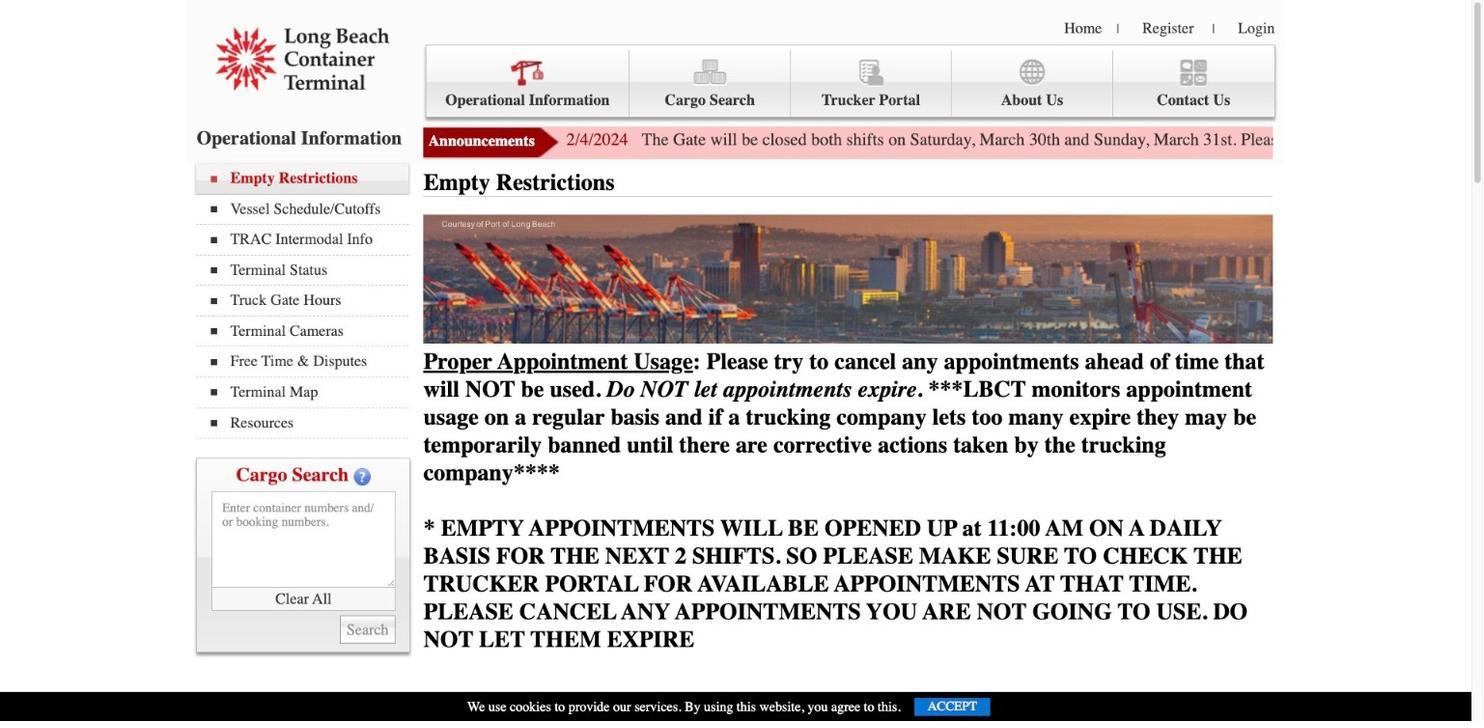Task type: describe. For each thing, give the bounding box(es) containing it.
Enter container numbers and/ or booking numbers.  text field
[[212, 491, 395, 588]]



Task type: vqa. For each thing, say whether or not it's contained in the screenshot.
Enter container numbers and/ or booking numbers. text field
yes



Task type: locate. For each thing, give the bounding box(es) containing it.
1 horizontal spatial menu bar
[[425, 45, 1275, 117]]

None submit
[[340, 616, 395, 645]]

menu bar
[[425, 45, 1275, 117], [197, 164, 419, 439]]

0 horizontal spatial menu bar
[[197, 164, 419, 439]]

1 vertical spatial menu bar
[[197, 164, 419, 439]]

0 vertical spatial menu bar
[[425, 45, 1275, 117]]



